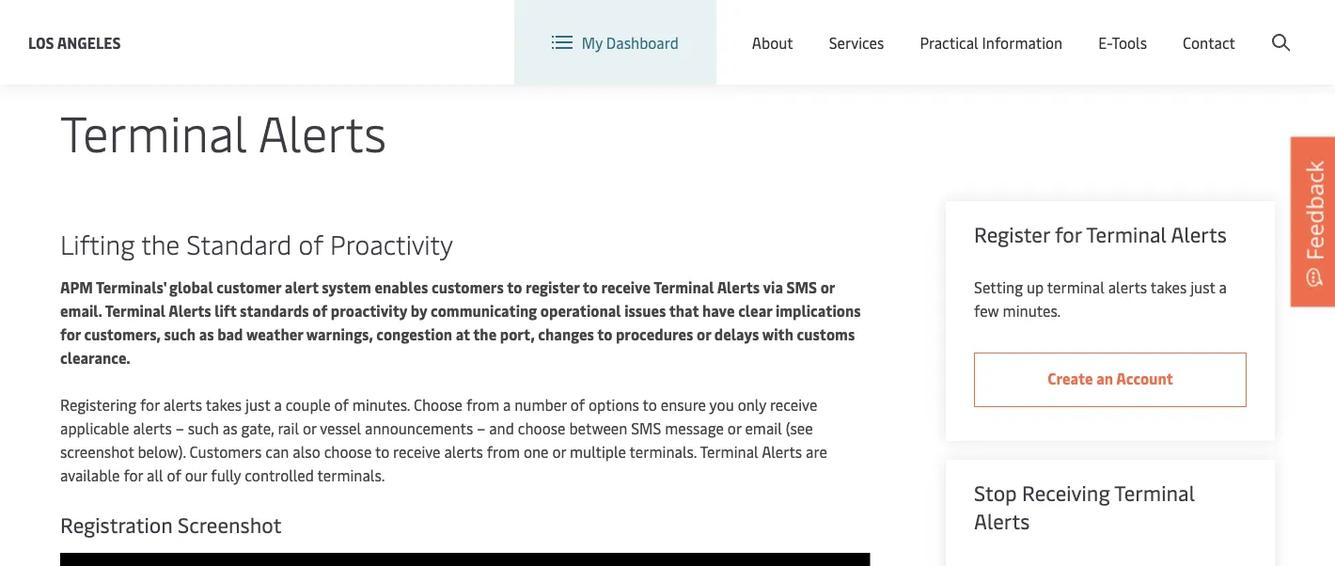 Task type: locate. For each thing, give the bounding box(es) containing it.
1 horizontal spatial choose
[[518, 418, 566, 438]]

register for terminal alerts
[[974, 220, 1227, 248]]

to
[[507, 277, 522, 297], [583, 277, 598, 297], [597, 324, 612, 344], [643, 394, 657, 415], [375, 441, 389, 462]]

as
[[199, 324, 214, 344], [223, 418, 237, 438]]

0 vertical spatial receive
[[601, 277, 651, 297]]

via
[[763, 277, 783, 297]]

at
[[456, 324, 470, 344]]

alerts
[[258, 99, 387, 165], [1171, 220, 1227, 248], [717, 277, 760, 297], [168, 300, 211, 321], [762, 441, 802, 462], [974, 507, 1030, 535]]

1 vertical spatial such
[[188, 418, 219, 438]]

0 vertical spatial terminals.
[[630, 441, 697, 462]]

or down have at the right
[[697, 324, 711, 344]]

receive up (see
[[770, 394, 817, 415]]

register
[[974, 220, 1050, 248]]

congestion
[[376, 324, 452, 344]]

fully
[[211, 465, 241, 485]]

stop receiving terminal alerts
[[974, 479, 1195, 535]]

1 horizontal spatial create
[[1197, 17, 1241, 38]]

for down email.
[[60, 324, 81, 344]]

takes up gate,
[[206, 394, 242, 415]]

options
[[589, 394, 639, 415]]

1 vertical spatial sms
[[631, 418, 661, 438]]

one
[[524, 441, 549, 462]]

up
[[1027, 277, 1044, 297]]

feedback button
[[1291, 137, 1335, 307]]

rail
[[278, 418, 299, 438]]

terminals. down message
[[630, 441, 697, 462]]

receive down announcements
[[393, 441, 441, 462]]

email.
[[60, 300, 102, 321]]

few
[[974, 300, 999, 321]]

apm terminals launches global customer alerts solution image
[[0, 0, 1335, 26]]

takes down register for terminal alerts
[[1151, 277, 1187, 297]]

terminal
[[60, 99, 247, 165], [1086, 220, 1167, 248], [654, 277, 714, 297], [105, 300, 166, 321], [700, 441, 759, 462], [1115, 479, 1195, 506]]

– up below). at the bottom left of the page
[[176, 418, 184, 438]]

0 vertical spatial choose
[[518, 418, 566, 438]]

to down announcements
[[375, 441, 389, 462]]

such down global
[[164, 324, 196, 344]]

1 vertical spatial minutes.
[[352, 394, 410, 415]]

with
[[762, 324, 794, 344]]

multiple
[[570, 441, 626, 462]]

0 vertical spatial just
[[1190, 277, 1215, 297]]

terminals.
[[630, 441, 697, 462], [317, 465, 385, 485]]

1 horizontal spatial account
[[1244, 17, 1299, 38]]

the up terminals'
[[141, 225, 180, 261]]

sms down options
[[631, 418, 661, 438]]

choose
[[518, 418, 566, 438], [324, 441, 372, 462]]

account
[[1244, 17, 1299, 38], [1116, 368, 1173, 388]]

terminals'
[[96, 277, 166, 297]]

create left the an
[[1048, 368, 1093, 388]]

0 horizontal spatial minutes.
[[352, 394, 410, 415]]

login
[[1148, 17, 1184, 38]]

available
[[60, 465, 120, 485]]

global
[[169, 277, 213, 297]]

1 horizontal spatial sms
[[787, 277, 817, 297]]

0 horizontal spatial sms
[[631, 418, 661, 438]]

0 horizontal spatial create
[[1048, 368, 1093, 388]]

1 vertical spatial terminals.
[[317, 465, 385, 485]]

choose down vessel
[[324, 441, 372, 462]]

such up customers
[[188, 418, 219, 438]]

customers
[[432, 277, 504, 297]]

terminal alerts subscription image
[[60, 553, 870, 566]]

sms up implications
[[787, 277, 817, 297]]

– left and
[[477, 418, 485, 438]]

or right rail
[[303, 418, 316, 438]]

registration
[[60, 511, 173, 538]]

minutes. inside setting up terminal alerts takes just a few minutes.
[[1003, 300, 1061, 321]]

account right the an
[[1116, 368, 1173, 388]]

0 vertical spatial takes
[[1151, 277, 1187, 297]]

0 horizontal spatial takes
[[206, 394, 242, 415]]

account right contact
[[1244, 17, 1299, 38]]

1 horizontal spatial –
[[477, 418, 485, 438]]

of
[[299, 225, 323, 261], [312, 300, 327, 321], [334, 394, 349, 415], [570, 394, 585, 415], [167, 465, 181, 485]]

e-tools button
[[1098, 0, 1147, 85]]

2 horizontal spatial receive
[[770, 394, 817, 415]]

from up and
[[466, 394, 499, 415]]

0 horizontal spatial choose
[[324, 441, 372, 462]]

receive up issues
[[601, 277, 651, 297]]

of up vessel
[[334, 394, 349, 415]]

1 horizontal spatial minutes.
[[1003, 300, 1061, 321]]

los angeles link
[[28, 31, 121, 54], [60, 34, 130, 52]]

0 horizontal spatial as
[[199, 324, 214, 344]]

or
[[821, 277, 835, 297], [697, 324, 711, 344], [303, 418, 316, 438], [728, 418, 741, 438], [552, 441, 566, 462]]

minutes. for few
[[1003, 300, 1061, 321]]

1 horizontal spatial the
[[473, 324, 497, 344]]

the right at
[[473, 324, 497, 344]]

receiving
[[1022, 479, 1110, 506]]

for up terminal on the right of page
[[1055, 220, 1082, 248]]

tools
[[1112, 32, 1147, 52]]

minutes. up announcements
[[352, 394, 410, 415]]

takes
[[1151, 277, 1187, 297], [206, 394, 242, 415]]

or right one at the left
[[552, 441, 566, 462]]

of inside apm terminals' global customer alert system enables customers to register to receive terminal alerts via sms or email. terminal alerts lift standards of proactivity by communicating operational issues that have clear implications for customers, such as bad weather warnings, congestion at the port, changes to procedures or delays with customs clearance.
[[312, 300, 327, 321]]

1 vertical spatial choose
[[324, 441, 372, 462]]

0 horizontal spatial –
[[176, 418, 184, 438]]

as left bad
[[199, 324, 214, 344]]

by
[[411, 300, 427, 321]]

alerts inside registering for alerts takes just a couple of minutes. choose from a number of options to ensure you only receive applicable alerts – such as gate, rail or vessel announcements – and choose between sms message or email (see screenshot below). customers can also choose to receive alerts from one or multiple terminals. terminal alerts are available for all of our fully controlled terminals.
[[762, 441, 802, 462]]

0 horizontal spatial account
[[1116, 368, 1173, 388]]

choose
[[414, 394, 463, 415]]

receive
[[601, 277, 651, 297], [770, 394, 817, 415], [393, 441, 441, 462]]

as up customers
[[223, 418, 237, 438]]

1 vertical spatial takes
[[206, 394, 242, 415]]

1 vertical spatial as
[[223, 418, 237, 438]]

0 horizontal spatial the
[[141, 225, 180, 261]]

login / create account link
[[1113, 0, 1299, 55]]

location
[[854, 17, 912, 38]]

1 horizontal spatial just
[[1190, 277, 1215, 297]]

los
[[28, 32, 54, 52], [60, 34, 80, 52]]

feedback
[[1299, 161, 1330, 260]]

or up implications
[[821, 277, 835, 297]]

to left the ensure
[[643, 394, 657, 415]]

switch location button
[[776, 17, 912, 38]]

angeles
[[57, 32, 121, 52], [83, 34, 130, 52]]

minutes. for of
[[352, 394, 410, 415]]

0 vertical spatial sms
[[787, 277, 817, 297]]

from down and
[[487, 441, 520, 462]]

the
[[141, 225, 180, 261], [473, 324, 497, 344]]

1 horizontal spatial los
[[60, 34, 80, 52]]

create right '/'
[[1197, 17, 1241, 38]]

0 vertical spatial from
[[466, 394, 499, 415]]

1 horizontal spatial takes
[[1151, 277, 1187, 297]]

all
[[147, 465, 163, 485]]

you
[[710, 394, 734, 415]]

–
[[176, 418, 184, 438], [477, 418, 485, 438]]

choose down number
[[518, 418, 566, 438]]

/
[[1187, 17, 1194, 38]]

1 horizontal spatial as
[[223, 418, 237, 438]]

0 horizontal spatial receive
[[393, 441, 441, 462]]

delays
[[714, 324, 759, 344]]

terminals. down vessel
[[317, 465, 385, 485]]

1 vertical spatial just
[[245, 394, 270, 415]]

such
[[164, 324, 196, 344], [188, 418, 219, 438]]

minutes. inside registering for alerts takes just a couple of minutes. choose from a number of options to ensure you only receive applicable alerts – such as gate, rail or vessel announcements – and choose between sms message or email (see screenshot below). customers can also choose to receive alerts from one or multiple terminals. terminal alerts are available for all of our fully controlled terminals.
[[352, 394, 410, 415]]

alerts inside setting up terminal alerts takes just a few minutes.
[[1108, 277, 1147, 297]]

0 horizontal spatial a
[[274, 394, 282, 415]]

1 vertical spatial the
[[473, 324, 497, 344]]

2 horizontal spatial a
[[1219, 277, 1227, 297]]

0 vertical spatial as
[[199, 324, 214, 344]]

1 vertical spatial from
[[487, 441, 520, 462]]

weather
[[246, 324, 303, 344]]

of up between
[[570, 394, 585, 415]]

minutes. down up
[[1003, 300, 1061, 321]]

implications
[[776, 300, 861, 321]]

sms
[[787, 277, 817, 297], [631, 418, 661, 438]]

1 horizontal spatial receive
[[601, 277, 651, 297]]

of down 'alert'
[[312, 300, 327, 321]]

just inside setting up terminal alerts takes just a few minutes.
[[1190, 277, 1215, 297]]

0 vertical spatial such
[[164, 324, 196, 344]]

0 vertical spatial minutes.
[[1003, 300, 1061, 321]]

practical
[[920, 32, 979, 52]]

customs
[[797, 324, 855, 344]]

minutes.
[[1003, 300, 1061, 321], [352, 394, 410, 415]]

0 horizontal spatial just
[[245, 394, 270, 415]]



Task type: vqa. For each thing, say whether or not it's contained in the screenshot.
'-' in Independence Day, July 4 th - Terminal is Closed
no



Task type: describe. For each thing, give the bounding box(es) containing it.
lifting
[[60, 225, 135, 261]]

email
[[745, 418, 782, 438]]

are
[[806, 441, 827, 462]]

of right all
[[167, 465, 181, 485]]

contact
[[1183, 32, 1236, 52]]

information
[[982, 32, 1063, 52]]

2 – from the left
[[477, 418, 485, 438]]

can
[[265, 441, 289, 462]]

1 vertical spatial receive
[[770, 394, 817, 415]]

menu
[[1020, 18, 1058, 38]]

as inside registering for alerts takes just a couple of minutes. choose from a number of options to ensure you only receive applicable alerts – such as gate, rail or vessel announcements – and choose between sms message or email (see screenshot below). customers can also choose to receive alerts from one or multiple terminals. terminal alerts are available for all of our fully controlled terminals.
[[223, 418, 237, 438]]

1 – from the left
[[176, 418, 184, 438]]

between
[[569, 418, 627, 438]]

for up below). at the bottom left of the page
[[140, 394, 160, 415]]

communicating
[[431, 300, 537, 321]]

for left all
[[124, 465, 143, 485]]

the inside apm terminals' global customer alert system enables customers to register to receive terminal alerts via sms or email. terminal alerts lift standards of proactivity by communicating operational issues that have clear implications for customers, such as bad weather warnings, congestion at the port, changes to procedures or delays with customs clearance.
[[473, 324, 497, 344]]

2 vertical spatial receive
[[393, 441, 441, 462]]

terminal inside registering for alerts takes just a couple of minutes. choose from a number of options to ensure you only receive applicable alerts – such as gate, rail or vessel announcements – and choose between sms message or email (see screenshot below). customers can also choose to receive alerts from one or multiple terminals. terminal alerts are available for all of our fully controlled terminals.
[[700, 441, 759, 462]]

switch
[[806, 17, 851, 38]]

to down 'operational'
[[597, 324, 612, 344]]

changes
[[538, 324, 594, 344]]

terminal alerts
[[60, 99, 387, 165]]

clear
[[738, 300, 772, 321]]

lift
[[215, 300, 236, 321]]

number
[[515, 394, 567, 415]]

to up 'operational'
[[583, 277, 598, 297]]

e-tools
[[1098, 32, 1147, 52]]

setting
[[974, 277, 1023, 297]]

standards
[[240, 300, 309, 321]]

1 horizontal spatial terminals.
[[630, 441, 697, 462]]

issues
[[624, 300, 666, 321]]

takes inside setting up terminal alerts takes just a few minutes.
[[1151, 277, 1187, 297]]

(see
[[786, 418, 813, 438]]

such inside apm terminals' global customer alert system enables customers to register to receive terminal alerts via sms or email. terminal alerts lift standards of proactivity by communicating operational issues that have clear implications for customers, such as bad weather warnings, congestion at the port, changes to procedures or delays with customs clearance.
[[164, 324, 196, 344]]

screenshot
[[60, 441, 134, 462]]

customer
[[216, 277, 281, 297]]

terminal
[[1047, 277, 1105, 297]]

such inside registering for alerts takes just a couple of minutes. choose from a number of options to ensure you only receive applicable alerts – such as gate, rail or vessel announcements – and choose between sms message or email (see screenshot below). customers can also choose to receive alerts from one or multiple terminals. terminal alerts are available for all of our fully controlled terminals.
[[188, 418, 219, 438]]

or down you
[[728, 418, 741, 438]]

screenshot
[[178, 511, 282, 538]]

registration screenshot
[[60, 511, 282, 538]]

system
[[322, 277, 371, 297]]

receive inside apm terminals' global customer alert system enables customers to register to receive terminal alerts via sms or email. terminal alerts lift standards of proactivity by communicating operational issues that have clear implications for customers, such as bad weather warnings, congestion at the port, changes to procedures or delays with customs clearance.
[[601, 277, 651, 297]]

a inside setting up terminal alerts takes just a few minutes.
[[1219, 277, 1227, 297]]

bad
[[217, 324, 243, 344]]

setting up terminal alerts takes just a few minutes.
[[974, 277, 1227, 321]]

contact button
[[1183, 0, 1236, 85]]

enables
[[375, 277, 428, 297]]

proactivity
[[331, 300, 407, 321]]

register
[[526, 277, 580, 297]]

registering for alerts takes just a couple of minutes. choose from a number of options to ensure you only receive applicable alerts – such as gate, rail or vessel announcements – and choose between sms message or email (see screenshot below). customers can also choose to receive alerts from one or multiple terminals. terminal alerts are available for all of our fully controlled terminals.
[[60, 394, 827, 485]]

to left register
[[507, 277, 522, 297]]

0 vertical spatial the
[[141, 225, 180, 261]]

0 horizontal spatial terminals.
[[317, 465, 385, 485]]

announcements
[[365, 418, 473, 438]]

takes inside registering for alerts takes just a couple of minutes. choose from a number of options to ensure you only receive applicable alerts – such as gate, rail or vessel announcements – and choose between sms message or email (see screenshot below). customers can also choose to receive alerts from one or multiple terminals. terminal alerts are available for all of our fully controlled terminals.
[[206, 394, 242, 415]]

practical information button
[[920, 0, 1063, 85]]

controlled
[[245, 465, 314, 485]]

1 vertical spatial create
[[1048, 368, 1093, 388]]

0 vertical spatial account
[[1244, 17, 1299, 38]]

an
[[1097, 368, 1113, 388]]

apm terminals' global customer alert system enables customers to register to receive terminal alerts via sms or email. terminal alerts lift standards of proactivity by communicating operational issues that have clear implications for customers, such as bad weather warnings, congestion at the port, changes to procedures or delays with customs clearance.
[[60, 277, 861, 368]]

just inside registering for alerts takes just a couple of minutes. choose from a number of options to ensure you only receive applicable alerts – such as gate, rail or vessel announcements – and choose between sms message or email (see screenshot below). customers can also choose to receive alerts from one or multiple terminals. terminal alerts are available for all of our fully controlled terminals.
[[245, 394, 270, 415]]

also
[[293, 441, 320, 462]]

switch location
[[806, 17, 912, 38]]

create an account link
[[974, 353, 1247, 407]]

ensure
[[661, 394, 706, 415]]

procedures
[[616, 324, 693, 344]]

message
[[665, 418, 724, 438]]

e-
[[1098, 32, 1112, 52]]

and
[[489, 418, 514, 438]]

vessel
[[320, 418, 361, 438]]

our
[[185, 465, 207, 485]]

as inside apm terminals' global customer alert system enables customers to register to receive terminal alerts via sms or email. terminal alerts lift standards of proactivity by communicating operational issues that have clear implications for customers, such as bad weather warnings, congestion at the port, changes to procedures or delays with customs clearance.
[[199, 324, 214, 344]]

apm
[[60, 277, 93, 297]]

registering
[[60, 394, 136, 415]]

terminal inside stop receiving terminal alerts
[[1115, 479, 1195, 506]]

login / create account
[[1148, 17, 1299, 38]]

that
[[669, 300, 699, 321]]

below).
[[138, 441, 186, 462]]

global menu button
[[931, 0, 1077, 56]]

alert
[[285, 277, 318, 297]]

sms inside apm terminals' global customer alert system enables customers to register to receive terminal alerts via sms or email. terminal alerts lift standards of proactivity by communicating operational issues that have clear implications for customers, such as bad weather warnings, congestion at the port, changes to procedures or delays with customs clearance.
[[787, 277, 817, 297]]

standard
[[186, 225, 292, 261]]

global
[[973, 18, 1016, 38]]

0 vertical spatial create
[[1197, 17, 1241, 38]]

global menu
[[973, 18, 1058, 38]]

clearance.
[[60, 347, 130, 368]]

sms inside registering for alerts takes just a couple of minutes. choose from a number of options to ensure you only receive applicable alerts – such as gate, rail or vessel announcements – and choose between sms message or email (see screenshot below). customers can also choose to receive alerts from one or multiple terminals. terminal alerts are available for all of our fully controlled terminals.
[[631, 418, 661, 438]]

1 horizontal spatial a
[[503, 394, 511, 415]]

port,
[[500, 324, 535, 344]]

of up 'alert'
[[299, 225, 323, 261]]

for inside apm terminals' global customer alert system enables customers to register to receive terminal alerts via sms or email. terminal alerts lift standards of proactivity by communicating operational issues that have clear implications for customers, such as bad weather warnings, congestion at the port, changes to procedures or delays with customs clearance.
[[60, 324, 81, 344]]

couple
[[285, 394, 331, 415]]

proactivity
[[330, 225, 453, 261]]

customers
[[189, 441, 262, 462]]

1 vertical spatial account
[[1116, 368, 1173, 388]]

0 horizontal spatial los
[[28, 32, 54, 52]]

create an account
[[1048, 368, 1173, 388]]

warnings,
[[306, 324, 373, 344]]

stop
[[974, 479, 1017, 506]]

alerts inside stop receiving terminal alerts
[[974, 507, 1030, 535]]

lifting the standard of proactivity
[[60, 225, 453, 261]]

only
[[738, 394, 766, 415]]

gate,
[[241, 418, 274, 438]]

customers,
[[84, 324, 161, 344]]

practical information
[[920, 32, 1063, 52]]

applicable
[[60, 418, 129, 438]]



